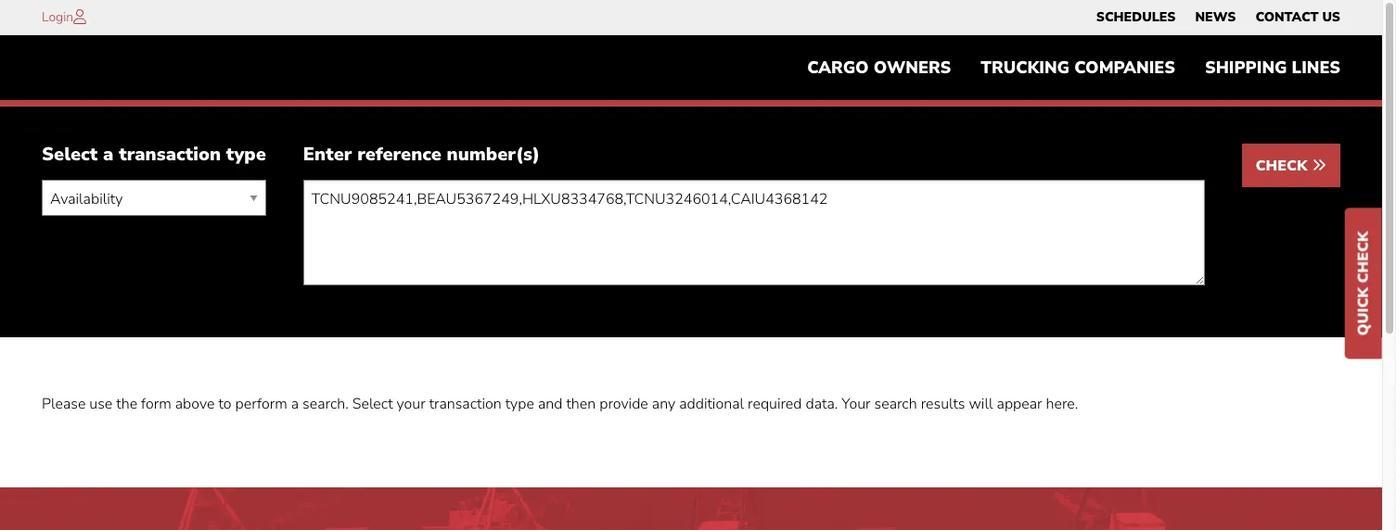 Task type: locate. For each thing, give the bounding box(es) containing it.
a
[[103, 142, 114, 167], [291, 395, 299, 415]]

data.
[[806, 395, 838, 415]]

menu bar up shipping
[[1087, 5, 1351, 31]]

0 vertical spatial type
[[226, 142, 266, 167]]

shipping lines
[[1205, 57, 1341, 79]]

0 vertical spatial menu bar
[[1087, 5, 1351, 31]]

menu bar
[[1087, 5, 1351, 31], [793, 49, 1356, 87]]

footer
[[0, 488, 1383, 531]]

perform
[[235, 395, 287, 415]]

your
[[842, 395, 871, 415]]

provide
[[600, 395, 649, 415]]

1 horizontal spatial transaction
[[429, 395, 502, 415]]

0 vertical spatial select
[[42, 142, 98, 167]]

Enter reference number(s) text field
[[303, 180, 1205, 286]]

your
[[397, 395, 426, 415]]

1 vertical spatial check
[[1354, 232, 1374, 284]]

select a transaction type
[[42, 142, 266, 167]]

please use the form above to perform a search. select your transaction type and then provide any additional required data. your search results will appear here.
[[42, 395, 1079, 415]]

shipping lines link
[[1191, 49, 1356, 87]]

enter
[[303, 142, 352, 167]]

us
[[1323, 8, 1341, 26]]

type left enter
[[226, 142, 266, 167]]

user image
[[73, 9, 86, 24]]

transaction
[[119, 142, 221, 167], [429, 395, 502, 415]]

search
[[875, 395, 918, 415]]

number(s)
[[447, 142, 540, 167]]

0 horizontal spatial transaction
[[119, 142, 221, 167]]

the
[[116, 395, 137, 415]]

0 vertical spatial check
[[1256, 156, 1312, 177]]

to
[[219, 395, 232, 415]]

angle double right image
[[1312, 158, 1327, 173]]

contact
[[1256, 8, 1319, 26]]

contact us link
[[1256, 5, 1341, 31]]

login link
[[42, 8, 73, 26]]

news
[[1196, 8, 1236, 26]]

menu bar down the schedules link on the right top of page
[[793, 49, 1356, 87]]

0 horizontal spatial check
[[1256, 156, 1312, 177]]

select
[[42, 142, 98, 167], [352, 395, 393, 415]]

type left and
[[505, 395, 534, 415]]

type
[[226, 142, 266, 167], [505, 395, 534, 415]]

1 vertical spatial menu bar
[[793, 49, 1356, 87]]

1 horizontal spatial select
[[352, 395, 393, 415]]

0 horizontal spatial select
[[42, 142, 98, 167]]

0 horizontal spatial a
[[103, 142, 114, 167]]

use
[[89, 395, 113, 415]]

check
[[1256, 156, 1312, 177], [1354, 232, 1374, 284]]

schedules link
[[1097, 5, 1176, 31]]

1 vertical spatial transaction
[[429, 395, 502, 415]]

schedules
[[1097, 8, 1176, 26]]

results
[[921, 395, 966, 415]]

quick
[[1354, 288, 1374, 336]]

cargo owners link
[[793, 49, 966, 87]]

0 horizontal spatial type
[[226, 142, 266, 167]]

check inside button
[[1256, 156, 1312, 177]]

form
[[141, 395, 171, 415]]

0 vertical spatial a
[[103, 142, 114, 167]]

menu bar containing cargo owners
[[793, 49, 1356, 87]]

then
[[567, 395, 596, 415]]

reference
[[357, 142, 442, 167]]

1 vertical spatial a
[[291, 395, 299, 415]]

0 vertical spatial transaction
[[119, 142, 221, 167]]

1 vertical spatial type
[[505, 395, 534, 415]]



Task type: describe. For each thing, give the bounding box(es) containing it.
trucking companies link
[[966, 49, 1191, 87]]

trucking
[[981, 57, 1070, 79]]

news link
[[1196, 5, 1236, 31]]

and
[[538, 395, 563, 415]]

owners
[[874, 57, 952, 79]]

contact us
[[1256, 8, 1341, 26]]

quick check link
[[1346, 208, 1383, 359]]

required
[[748, 395, 802, 415]]

quick check
[[1354, 232, 1374, 336]]

1 vertical spatial select
[[352, 395, 393, 415]]

1 horizontal spatial a
[[291, 395, 299, 415]]

trucking companies
[[981, 57, 1176, 79]]

any
[[652, 395, 676, 415]]

lines
[[1292, 57, 1341, 79]]

1 horizontal spatial check
[[1354, 232, 1374, 284]]

shipping
[[1205, 57, 1288, 79]]

appear
[[997, 395, 1043, 415]]

cargo owners
[[808, 57, 952, 79]]

cargo
[[808, 57, 869, 79]]

login
[[42, 8, 73, 26]]

menu bar containing schedules
[[1087, 5, 1351, 31]]

check button
[[1242, 144, 1341, 188]]

will
[[969, 395, 993, 415]]

here.
[[1046, 395, 1079, 415]]

enter reference number(s)
[[303, 142, 540, 167]]

search.
[[303, 395, 349, 415]]

additional
[[680, 395, 744, 415]]

companies
[[1075, 57, 1176, 79]]

1 horizontal spatial type
[[505, 395, 534, 415]]

above
[[175, 395, 215, 415]]

please
[[42, 395, 86, 415]]



Task type: vqa. For each thing, say whether or not it's contained in the screenshot.
Imports, related to Tuesday
no



